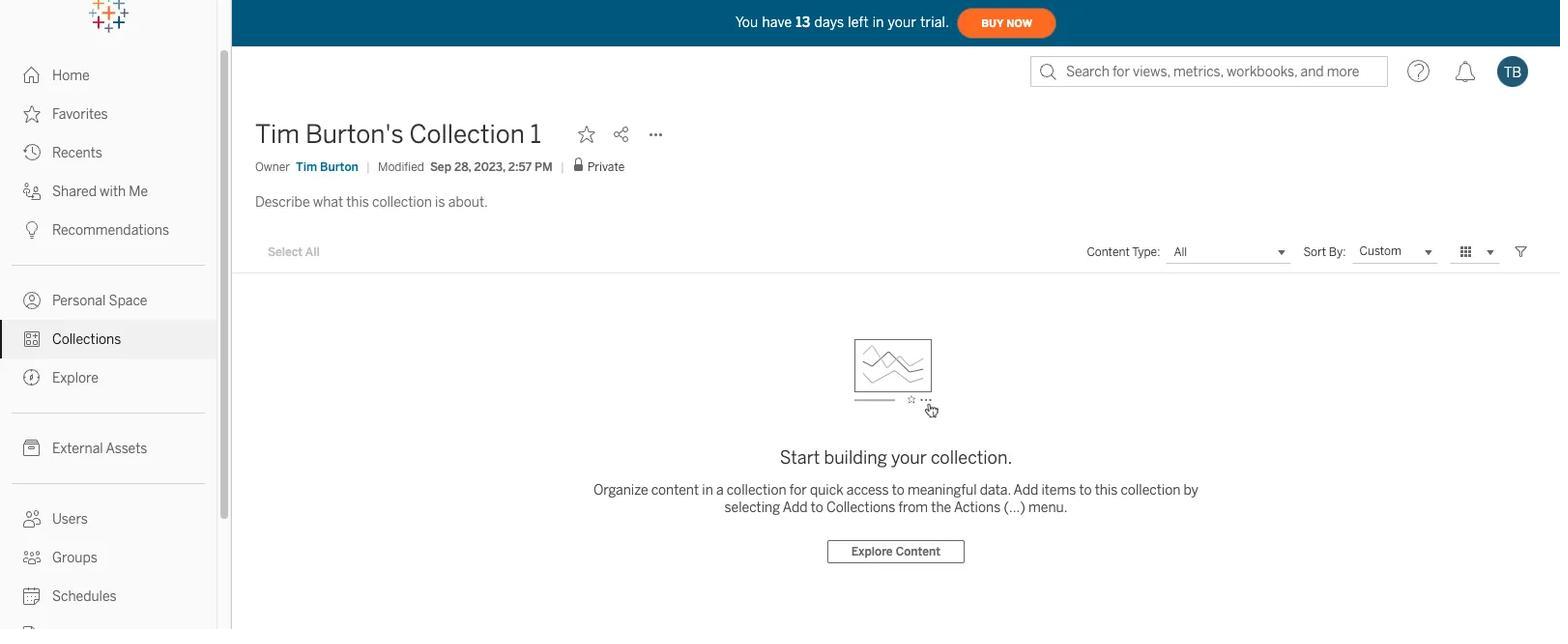 Task type: describe. For each thing, give the bounding box(es) containing it.
0 vertical spatial this
[[346, 195, 369, 211]]

now
[[1007, 17, 1033, 29]]

have
[[762, 14, 792, 30]]

selecting
[[725, 500, 780, 516]]

favorites link
[[0, 95, 217, 133]]

the
[[931, 500, 951, 516]]

space
[[109, 293, 147, 309]]

collection.
[[931, 448, 1012, 469]]

0 vertical spatial tim
[[255, 119, 300, 150]]

days
[[814, 14, 844, 30]]

describe
[[255, 195, 310, 211]]

1 vertical spatial your
[[891, 448, 927, 469]]

by text only_f5he34f image for users
[[23, 510, 41, 528]]

1 | from the left
[[366, 160, 370, 174]]

tim burton link
[[296, 158, 358, 175]]

1 horizontal spatial to
[[892, 482, 905, 499]]

buy now
[[981, 17, 1033, 29]]

by text only_f5he34f image for favorites
[[23, 105, 41, 123]]

explore for explore content
[[852, 545, 893, 559]]

trial.
[[920, 14, 949, 30]]

shared with me link
[[0, 172, 217, 211]]

schedules link
[[0, 577, 217, 616]]

this inside organize content in a collection for quick access to meaningful data. add items to this collection by selecting add to collections from the actions (...) menu.
[[1095, 482, 1118, 499]]

recommendations link
[[0, 211, 217, 249]]

about.
[[448, 195, 488, 211]]

owner
[[255, 160, 290, 174]]

collections inside main navigation. press the up and down arrow keys to access links. "element"
[[52, 332, 121, 348]]

modified
[[378, 160, 424, 174]]

by
[[1184, 482, 1199, 499]]

collections inside organize content in a collection for quick access to meaningful data. add items to this collection by selecting add to collections from the actions (...) menu.
[[827, 500, 895, 516]]

organize content in a collection for quick access to meaningful data. add items to this collection by selecting add to collections from the actions (...) menu.
[[594, 482, 1199, 516]]

0 vertical spatial add
[[1014, 482, 1038, 499]]

burton
[[320, 160, 358, 174]]

external assets
[[52, 441, 147, 457]]

jobs image
[[23, 626, 41, 629]]

13
[[796, 14, 811, 30]]

with
[[100, 184, 126, 200]]

external
[[52, 441, 103, 457]]

from
[[899, 500, 928, 516]]

sort by:
[[1303, 245, 1346, 259]]

pm
[[535, 160, 553, 174]]

describe what this collection is about.
[[255, 195, 488, 211]]

data.
[[980, 482, 1011, 499]]

by:
[[1329, 245, 1346, 259]]

groups link
[[0, 538, 217, 577]]

0 horizontal spatial collection
[[372, 195, 432, 211]]

(...)
[[1004, 500, 1025, 516]]

schedules
[[52, 589, 117, 605]]

recents
[[52, 145, 102, 161]]

28,
[[454, 160, 471, 174]]

recents link
[[0, 133, 217, 172]]

recommendations
[[52, 222, 169, 239]]

0 vertical spatial content
[[1087, 245, 1130, 259]]

items
[[1041, 482, 1076, 499]]

select all button
[[255, 241, 332, 264]]

shared with me
[[52, 184, 148, 200]]

by text only_f5he34f image for external assets
[[23, 440, 41, 457]]

by text only_f5he34f image for shared with me
[[23, 183, 41, 200]]

external assets link
[[0, 429, 217, 468]]

by text only_f5he34f image for collections
[[23, 331, 41, 348]]

by text only_f5he34f image for personal space
[[23, 292, 41, 309]]

tim burton's collection 1
[[255, 119, 541, 150]]

you
[[736, 14, 758, 30]]

explore link
[[0, 359, 217, 397]]

by text only_f5he34f image for recents
[[23, 144, 41, 161]]

for
[[790, 482, 807, 499]]



Task type: vqa. For each thing, say whether or not it's contained in the screenshot.
the top Site
no



Task type: locate. For each thing, give the bounding box(es) containing it.
actions
[[954, 500, 1001, 516]]

by text only_f5he34f image down collections link
[[23, 369, 41, 387]]

me
[[129, 184, 148, 200]]

shared
[[52, 184, 97, 200]]

by text only_f5he34f image up jobs icon
[[23, 588, 41, 605]]

this right the what
[[346, 195, 369, 211]]

buy
[[981, 17, 1004, 29]]

0 vertical spatial in
[[873, 14, 884, 30]]

by text only_f5he34f image for schedules
[[23, 588, 41, 605]]

4 by text only_f5he34f image from the top
[[23, 369, 41, 387]]

by text only_f5he34f image left groups
[[23, 549, 41, 566]]

by text only_f5he34f image inside shared with me link
[[23, 183, 41, 200]]

quick
[[810, 482, 844, 499]]

by text only_f5he34f image left recents
[[23, 144, 41, 161]]

to down "quick"
[[811, 500, 823, 516]]

explore inside "link"
[[52, 370, 98, 387]]

explore inside button
[[852, 545, 893, 559]]

1 horizontal spatial |
[[560, 160, 564, 174]]

0 horizontal spatial to
[[811, 500, 823, 516]]

to up from
[[892, 482, 905, 499]]

by text only_f5he34f image for explore
[[23, 369, 41, 387]]

favorites
[[52, 106, 108, 123]]

groups
[[52, 550, 97, 566]]

5 by text only_f5he34f image from the top
[[23, 440, 41, 457]]

to
[[892, 482, 905, 499], [1079, 482, 1092, 499], [811, 500, 823, 516]]

1 vertical spatial collections
[[827, 500, 895, 516]]

collections down access
[[827, 500, 895, 516]]

add down for
[[783, 500, 808, 516]]

6 by text only_f5he34f image from the top
[[23, 549, 41, 566]]

select
[[268, 245, 303, 259]]

start
[[780, 448, 820, 469]]

1 vertical spatial content
[[896, 545, 941, 559]]

1 horizontal spatial content
[[1087, 245, 1130, 259]]

1 horizontal spatial collections
[[827, 500, 895, 516]]

1 by text only_f5he34f image from the top
[[23, 67, 41, 84]]

1 horizontal spatial in
[[873, 14, 884, 30]]

a
[[716, 482, 724, 499]]

0 horizontal spatial collections
[[52, 332, 121, 348]]

by text only_f5he34f image left home
[[23, 67, 41, 84]]

start building your collection.
[[780, 448, 1012, 469]]

by text only_f5he34f image
[[23, 67, 41, 84], [23, 105, 41, 123], [23, 221, 41, 239], [23, 369, 41, 387], [23, 510, 41, 528], [23, 588, 41, 605]]

by text only_f5he34f image inside "schedules" link
[[23, 588, 41, 605]]

0 horizontal spatial this
[[346, 195, 369, 211]]

in left a
[[702, 482, 713, 499]]

1
[[530, 119, 541, 150]]

meaningful
[[908, 482, 977, 499]]

by text only_f5he34f image left personal
[[23, 292, 41, 309]]

1 vertical spatial in
[[702, 482, 713, 499]]

content
[[651, 482, 699, 499]]

4 by text only_f5he34f image from the top
[[23, 331, 41, 348]]

by text only_f5he34f image for recommendations
[[23, 221, 41, 239]]

0 vertical spatial collections
[[52, 332, 121, 348]]

by text only_f5he34f image inside explore "link"
[[23, 369, 41, 387]]

is
[[435, 195, 445, 211]]

type:
[[1132, 245, 1160, 259]]

your left trial.
[[888, 14, 917, 30]]

by text only_f5he34f image inside users link
[[23, 510, 41, 528]]

menu.
[[1029, 500, 1068, 516]]

collections link
[[0, 320, 217, 359]]

your up organize content in a collection for quick access to meaningful data. add items to this collection by selecting add to collections from the actions (...) menu.
[[891, 448, 927, 469]]

by text only_f5he34f image inside "recommendations" link
[[23, 221, 41, 239]]

3 by text only_f5he34f image from the top
[[23, 292, 41, 309]]

by text only_f5he34f image inside the home link
[[23, 67, 41, 84]]

building
[[824, 448, 887, 469]]

home
[[52, 68, 90, 84]]

by text only_f5he34f image for home
[[23, 67, 41, 84]]

tim
[[255, 119, 300, 150], [296, 160, 317, 174]]

content type:
[[1087, 245, 1160, 259]]

what
[[313, 195, 343, 211]]

| right burton
[[366, 160, 370, 174]]

0 horizontal spatial in
[[702, 482, 713, 499]]

by text only_f5he34f image inside personal space link
[[23, 292, 41, 309]]

5 by text only_f5he34f image from the top
[[23, 510, 41, 528]]

2:57
[[508, 160, 532, 174]]

left
[[848, 14, 869, 30]]

add up (...)
[[1014, 482, 1038, 499]]

by text only_f5he34f image inside collections link
[[23, 331, 41, 348]]

this right items
[[1095, 482, 1118, 499]]

1 vertical spatial explore
[[852, 545, 893, 559]]

tim left burton
[[296, 160, 317, 174]]

collection left by
[[1121, 482, 1181, 499]]

0 horizontal spatial explore
[[52, 370, 98, 387]]

collection
[[409, 119, 525, 150]]

content inside button
[[896, 545, 941, 559]]

organize
[[594, 482, 648, 499]]

0 horizontal spatial add
[[783, 500, 808, 516]]

2 | from the left
[[560, 160, 564, 174]]

2023,
[[474, 160, 505, 174]]

2 by text only_f5he34f image from the top
[[23, 183, 41, 200]]

0 horizontal spatial content
[[896, 545, 941, 559]]

users link
[[0, 500, 217, 538]]

1 horizontal spatial this
[[1095, 482, 1118, 499]]

explore down organize content in a collection for quick access to meaningful data. add items to this collection by selecting add to collections from the actions (...) menu.
[[852, 545, 893, 559]]

2 horizontal spatial to
[[1079, 482, 1092, 499]]

this
[[346, 195, 369, 211], [1095, 482, 1118, 499]]

buy now button
[[957, 8, 1057, 39]]

access
[[847, 482, 889, 499]]

personal space link
[[0, 281, 217, 320]]

home link
[[0, 56, 217, 95]]

to right items
[[1079, 482, 1092, 499]]

0 vertical spatial your
[[888, 14, 917, 30]]

sort
[[1303, 245, 1326, 259]]

1 horizontal spatial explore
[[852, 545, 893, 559]]

sep
[[430, 160, 451, 174]]

by text only_f5he34f image left the external
[[23, 440, 41, 457]]

2 by text only_f5he34f image from the top
[[23, 105, 41, 123]]

3 by text only_f5he34f image from the top
[[23, 221, 41, 239]]

explore content button
[[827, 540, 965, 564]]

by text only_f5he34f image left "users"
[[23, 510, 41, 528]]

private
[[588, 160, 625, 174]]

tim up owner
[[255, 119, 300, 150]]

explore
[[52, 370, 98, 387], [852, 545, 893, 559]]

main navigation. press the up and down arrow keys to access links. element
[[0, 56, 217, 629]]

2 horizontal spatial collection
[[1121, 482, 1181, 499]]

by text only_f5he34f image
[[23, 144, 41, 161], [23, 183, 41, 200], [23, 292, 41, 309], [23, 331, 41, 348], [23, 440, 41, 457], [23, 549, 41, 566]]

all
[[305, 245, 320, 259]]

by text only_f5he34f image inside external assets link
[[23, 440, 41, 457]]

explore for explore
[[52, 370, 98, 387]]

by text only_f5he34f image inside groups link
[[23, 549, 41, 566]]

collection up selecting
[[727, 482, 787, 499]]

1 vertical spatial add
[[783, 500, 808, 516]]

1 horizontal spatial collection
[[727, 482, 787, 499]]

explore content
[[852, 545, 941, 559]]

your
[[888, 14, 917, 30], [891, 448, 927, 469]]

|
[[366, 160, 370, 174], [560, 160, 564, 174]]

by text only_f5he34f image left recommendations
[[23, 221, 41, 239]]

owner tim burton | modified sep 28, 2023, 2:57 pm |
[[255, 160, 564, 174]]

you have 13 days left in your trial.
[[736, 14, 949, 30]]

personal space
[[52, 293, 147, 309]]

in inside organize content in a collection for quick access to meaningful data. add items to this collection by selecting add to collections from the actions (...) menu.
[[702, 482, 713, 499]]

| right pm
[[560, 160, 564, 174]]

explore down collections link
[[52, 370, 98, 387]]

collections
[[52, 332, 121, 348], [827, 500, 895, 516]]

1 by text only_f5he34f image from the top
[[23, 144, 41, 161]]

content left type:
[[1087, 245, 1130, 259]]

1 vertical spatial tim
[[296, 160, 317, 174]]

0 horizontal spatial |
[[366, 160, 370, 174]]

assets
[[106, 441, 147, 457]]

collection
[[372, 195, 432, 211], [727, 482, 787, 499], [1121, 482, 1181, 499]]

users
[[52, 511, 88, 528]]

6 by text only_f5he34f image from the top
[[23, 588, 41, 605]]

1 vertical spatial this
[[1095, 482, 1118, 499]]

1 horizontal spatial add
[[1014, 482, 1038, 499]]

add
[[1014, 482, 1038, 499], [783, 500, 808, 516]]

by text only_f5he34f image left shared
[[23, 183, 41, 200]]

by text only_f5he34f image for groups
[[23, 549, 41, 566]]

collections down personal
[[52, 332, 121, 348]]

personal
[[52, 293, 106, 309]]

by text only_f5he34f image inside 'favorites' link
[[23, 105, 41, 123]]

collection down modified
[[372, 195, 432, 211]]

select all
[[268, 245, 320, 259]]

0 vertical spatial explore
[[52, 370, 98, 387]]

content down from
[[896, 545, 941, 559]]

burton's
[[305, 119, 404, 150]]

by text only_f5he34f image inside recents link
[[23, 144, 41, 161]]

by text only_f5he34f image down personal space link
[[23, 331, 41, 348]]

in right left
[[873, 14, 884, 30]]

content
[[1087, 245, 1130, 259], [896, 545, 941, 559]]

by text only_f5he34f image left favorites
[[23, 105, 41, 123]]



